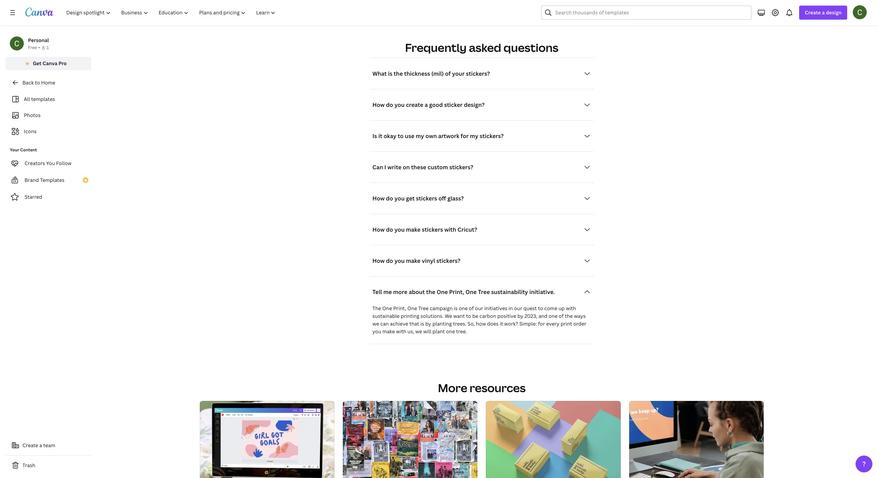 Task type: describe. For each thing, give the bounding box(es) containing it.
templates
[[40, 177, 64, 183]]

how do you make vinyl stickers? button
[[370, 254, 594, 268]]

that
[[410, 321, 419, 327]]

you
[[46, 160, 55, 167]]

be
[[473, 313, 479, 320]]

printing
[[401, 313, 420, 320]]

all templates link
[[10, 93, 87, 106]]

follow
[[56, 160, 72, 167]]

achieve
[[390, 321, 409, 327]]

1
[[47, 45, 49, 51]]

design?
[[464, 101, 485, 109]]

resources
[[470, 381, 526, 396]]

0 vertical spatial we
[[373, 321, 379, 327]]

stickers? right the custom
[[450, 163, 474, 171]]

come
[[545, 305, 558, 312]]

create a design button
[[800, 6, 848, 20]]

artwork
[[439, 132, 460, 140]]

me
[[384, 288, 392, 296]]

1 horizontal spatial is
[[421, 321, 424, 327]]

vinyl
[[422, 257, 435, 265]]

stickers? right the "your"
[[466, 70, 490, 78]]

2 horizontal spatial is
[[454, 305, 458, 312]]

glass?
[[448, 195, 464, 202]]

campaign
[[430, 305, 453, 312]]

do for how do you create a good sticker design?
[[386, 101, 393, 109]]

stickers? right vinyl
[[437, 257, 461, 265]]

more
[[393, 288, 408, 296]]

so,
[[468, 321, 475, 327]]

use
[[405, 132, 415, 140]]

one up campaign on the bottom of the page
[[437, 288, 448, 296]]

50 print ad ideas image
[[343, 401, 478, 478]]

we
[[445, 313, 452, 320]]

get
[[406, 195, 415, 202]]

more
[[438, 381, 468, 396]]

christina overa image
[[853, 5, 868, 19]]

these
[[411, 163, 427, 171]]

i
[[385, 163, 386, 171]]

content
[[20, 147, 37, 153]]

how for how do you make vinyl stickers?
[[373, 257, 385, 265]]

want
[[454, 313, 465, 320]]

is it okay to use my own artwork for my stickers?
[[373, 132, 504, 140]]

create a sticker in canva image
[[200, 401, 334, 478]]

print
[[561, 321, 573, 327]]

the
[[373, 305, 381, 312]]

1 vertical spatial with
[[566, 305, 577, 312]]

sustainability
[[492, 288, 528, 296]]

for inside the one print, one tree campaign is one of our initiatives in our quest to come up with sustainable printing solutions. we want to be carbon positive by 2023, and one of the ways we can achieve that is by planting trees. so, how does it work? simple: for every print order you make with us, we will plant one tree.
[[538, 321, 545, 327]]

you for how do you get stickers off glass?
[[395, 195, 405, 202]]

to inside is it okay to use my own artwork for my stickers? dropdown button
[[398, 132, 404, 140]]

Search search field
[[556, 6, 748, 19]]

for inside dropdown button
[[461, 132, 469, 140]]

2 vertical spatial with
[[396, 328, 407, 335]]

write
[[388, 163, 402, 171]]

1 my from the left
[[416, 132, 424, 140]]

stickers for off
[[416, 195, 437, 202]]

you for how do you make vinyl stickers?
[[395, 257, 405, 265]]

back to home
[[22, 79, 55, 86]]

how for how do you make stickers with cricut?
[[373, 226, 385, 234]]

1 our from the left
[[475, 305, 483, 312]]

1 horizontal spatial by
[[518, 313, 524, 320]]

how do you get stickers off glass? button
[[370, 192, 594, 206]]

frequently
[[405, 40, 467, 55]]

up
[[559, 305, 565, 312]]

can
[[381, 321, 389, 327]]

one up sustainable
[[383, 305, 392, 312]]

in
[[509, 305, 513, 312]]

can i write on these custom stickers?
[[373, 163, 474, 171]]

you for how do you make stickers with cricut?
[[395, 226, 405, 234]]

on
[[403, 163, 410, 171]]

custom
[[428, 163, 448, 171]]

1 vertical spatial of
[[469, 305, 474, 312]]

own
[[426, 132, 437, 140]]

icons link
[[10, 125, 87, 138]]

personal
[[28, 37, 49, 43]]

all templates
[[24, 96, 55, 102]]

create for create a team
[[22, 442, 38, 449]]

can
[[373, 163, 383, 171]]

more resources
[[438, 381, 526, 396]]

order
[[574, 321, 587, 327]]

initiative.
[[530, 288, 555, 296]]

2 horizontal spatial of
[[559, 313, 564, 320]]

quest
[[524, 305, 537, 312]]

do for how do you make vinyl stickers?
[[386, 257, 393, 265]]

how do you make stickers with cricut? button
[[370, 223, 594, 237]]

what is the thickness (mil) of your stickers?
[[373, 70, 490, 78]]

2 horizontal spatial one
[[549, 313, 558, 320]]

is it okay to use my own artwork for my stickers? button
[[370, 129, 594, 143]]

cricut?
[[458, 226, 478, 234]]

how do you get stickers off glass?
[[373, 195, 464, 202]]

does
[[487, 321, 499, 327]]

create a design
[[806, 9, 842, 16]]

the inside the one print, one tree campaign is one of our initiatives in our quest to come up with sustainable printing solutions. we want to be carbon positive by 2023, and one of the ways we can achieve that is by planting trees. so, how does it work? simple: for every print order you make with us, we will plant one tree.
[[565, 313, 573, 320]]

how for how do you create a good sticker design?
[[373, 101, 385, 109]]

plant
[[433, 328, 445, 335]]

the inside 'dropdown button'
[[427, 288, 436, 296]]

back
[[22, 79, 34, 86]]

how
[[476, 321, 486, 327]]

creators you follow
[[25, 160, 72, 167]]

one up printing
[[408, 305, 417, 312]]

0 vertical spatial one
[[459, 305, 468, 312]]



Task type: vqa. For each thing, say whether or not it's contained in the screenshot.
1st Page from the left
no



Task type: locate. For each thing, give the bounding box(es) containing it.
we left can
[[373, 321, 379, 327]]

tree.
[[457, 328, 467, 335]]

to left use
[[398, 132, 404, 140]]

every
[[547, 321, 560, 327]]

it right is
[[379, 132, 383, 140]]

is
[[388, 70, 393, 78], [454, 305, 458, 312], [421, 321, 424, 327]]

good
[[429, 101, 443, 109]]

we right us,
[[416, 328, 422, 335]]

print, inside the one print, one tree campaign is one of our initiatives in our quest to come up with sustainable printing solutions. we want to be carbon positive by 2023, and one of the ways we can achieve that is by planting trees. so, how does it work? simple: for every print order you make with us, we will plant one tree.
[[394, 305, 407, 312]]

with right the up
[[566, 305, 577, 312]]

1 horizontal spatial print,
[[449, 288, 465, 296]]

home
[[41, 79, 55, 86]]

1 horizontal spatial tree
[[478, 288, 490, 296]]

the one print, one tree campaign is one of our initiatives in our quest to come up with sustainable printing solutions. we want to be carbon positive by 2023, and one of the ways we can achieve that is by planting trees. so, how does it work? simple: for every print order you make with us, we will plant one tree.
[[373, 305, 587, 335]]

free
[[28, 45, 37, 51]]

print, inside 'dropdown button'
[[449, 288, 465, 296]]

0 vertical spatial create
[[806, 9, 821, 16]]

how inside how do you make vinyl stickers? dropdown button
[[373, 257, 385, 265]]

ways
[[574, 313, 586, 320]]

do for how do you get stickers off glass?
[[386, 195, 393, 202]]

make down can
[[383, 328, 395, 335]]

for right the artwork
[[461, 132, 469, 140]]

and
[[539, 313, 548, 320]]

our up be
[[475, 305, 483, 312]]

trash link
[[6, 459, 91, 473]]

None search field
[[542, 6, 752, 20]]

print, up campaign on the bottom of the page
[[449, 288, 465, 296]]

how inside how do you get stickers off glass? dropdown button
[[373, 195, 385, 202]]

create a team
[[22, 442, 55, 449]]

by
[[518, 313, 524, 320], [426, 321, 432, 327]]

make inside how do you make vinyl stickers? dropdown button
[[406, 257, 421, 265]]

0 horizontal spatial print,
[[394, 305, 407, 312]]

thickness
[[404, 70, 430, 78]]

to
[[35, 79, 40, 86], [398, 132, 404, 140], [538, 305, 543, 312], [466, 313, 471, 320]]

stickers
[[416, 195, 437, 202], [422, 226, 443, 234]]

stickers inside dropdown button
[[422, 226, 443, 234]]

with inside dropdown button
[[445, 226, 457, 234]]

what is the thickness (mil) of your stickers? button
[[370, 67, 594, 81]]

get
[[33, 60, 41, 67]]

1 vertical spatial a
[[425, 101, 428, 109]]

my
[[416, 132, 424, 140], [470, 132, 479, 140]]

we
[[373, 321, 379, 327], [416, 328, 422, 335]]

brand templates
[[25, 177, 64, 183]]

canva
[[43, 60, 57, 67]]

your ultimate guide to visual marketing image
[[630, 401, 765, 478]]

a inside create a design dropdown button
[[823, 9, 825, 16]]

1 vertical spatial one
[[549, 313, 558, 320]]

2 vertical spatial a
[[39, 442, 42, 449]]

one up want
[[459, 305, 468, 312]]

trees.
[[453, 321, 467, 327]]

team
[[43, 442, 55, 449]]

us,
[[408, 328, 415, 335]]

1 horizontal spatial it
[[500, 321, 503, 327]]

1 vertical spatial tree
[[419, 305, 429, 312]]

to right back
[[35, 79, 40, 86]]

2 vertical spatial one
[[446, 328, 455, 335]]

0 horizontal spatial by
[[426, 321, 432, 327]]

with left cricut?
[[445, 226, 457, 234]]

by up will
[[426, 321, 432, 327]]

brand templates link
[[6, 173, 91, 187]]

to inside back to home "link"
[[35, 79, 40, 86]]

a
[[823, 9, 825, 16], [425, 101, 428, 109], [39, 442, 42, 449]]

2 vertical spatial of
[[559, 313, 564, 320]]

it inside the one print, one tree campaign is one of our initiatives in our quest to come up with sustainable printing solutions. we want to be carbon positive by 2023, and one of the ways we can achieve that is by planting trees. so, how does it work? simple: for every print order you make with us, we will plant one tree.
[[500, 321, 503, 327]]

tell me more about the one print, one tree sustainability initiative. button
[[370, 285, 594, 299]]

to up and on the bottom of the page
[[538, 305, 543, 312]]

0 vertical spatial with
[[445, 226, 457, 234]]

stickers for with
[[422, 226, 443, 234]]

frequently asked questions
[[405, 40, 559, 55]]

the right the "what"
[[394, 70, 403, 78]]

do
[[386, 101, 393, 109], [386, 195, 393, 202], [386, 226, 393, 234], [386, 257, 393, 265]]

your content
[[10, 147, 37, 153]]

make inside how do you make stickers with cricut? dropdown button
[[406, 226, 421, 234]]

icons
[[24, 128, 37, 135]]

you inside dropdown button
[[395, 195, 405, 202]]

get canva pro button
[[6, 57, 91, 70]]

2023,
[[525, 313, 538, 320]]

pro
[[59, 60, 67, 67]]

0 vertical spatial the
[[394, 70, 403, 78]]

0 horizontal spatial for
[[461, 132, 469, 140]]

0 horizontal spatial tree
[[419, 305, 429, 312]]

3 how from the top
[[373, 226, 385, 234]]

a left design
[[823, 9, 825, 16]]

0 horizontal spatial of
[[445, 70, 451, 78]]

is
[[373, 132, 377, 140]]

sustainable
[[373, 313, 400, 320]]

0 vertical spatial it
[[379, 132, 383, 140]]

creators
[[25, 160, 45, 167]]

you inside the one print, one tree campaign is one of our initiatives in our quest to come up with sustainable printing solutions. we want to be carbon positive by 2023, and one of the ways we can achieve that is by planting trees. so, how does it work? simple: for every print order you make with us, we will plant one tree.
[[373, 328, 381, 335]]

4 do from the top
[[386, 257, 393, 265]]

create for create a design
[[806, 9, 821, 16]]

0 horizontal spatial create
[[22, 442, 38, 449]]

initiatives
[[485, 305, 508, 312]]

3 do from the top
[[386, 226, 393, 234]]

1 vertical spatial make
[[406, 257, 421, 265]]

can i write on these custom stickers? button
[[370, 160, 594, 174]]

is right the "what"
[[388, 70, 393, 78]]

the up print
[[565, 313, 573, 320]]

with down achieve
[[396, 328, 407, 335]]

a for design
[[823, 9, 825, 16]]

your
[[452, 70, 465, 78]]

about
[[409, 288, 425, 296]]

0 vertical spatial tree
[[478, 288, 490, 296]]

do for how do you make stickers with cricut?
[[386, 226, 393, 234]]

0 horizontal spatial the
[[394, 70, 403, 78]]

how inside how do you make stickers with cricut? dropdown button
[[373, 226, 385, 234]]

is inside dropdown button
[[388, 70, 393, 78]]

0 vertical spatial print,
[[449, 288, 465, 296]]

make
[[406, 226, 421, 234], [406, 257, 421, 265], [383, 328, 395, 335]]

for down and on the bottom of the page
[[538, 321, 545, 327]]

a left the good
[[425, 101, 428, 109]]

print, up printing
[[394, 305, 407, 312]]

0 vertical spatial make
[[406, 226, 421, 234]]

a inside create a team button
[[39, 442, 42, 449]]

2 how from the top
[[373, 195, 385, 202]]

how do you make vinyl stickers?
[[373, 257, 461, 265]]

the inside dropdown button
[[394, 70, 403, 78]]

a inside how do you create a good sticker design? dropdown button
[[425, 101, 428, 109]]

1 horizontal spatial our
[[514, 305, 523, 312]]

carbon
[[480, 313, 497, 320]]

0 horizontal spatial my
[[416, 132, 424, 140]]

create inside dropdown button
[[806, 9, 821, 16]]

one up every
[[549, 313, 558, 320]]

back to home link
[[6, 76, 91, 90]]

2 do from the top
[[386, 195, 393, 202]]

top level navigation element
[[62, 6, 282, 20]]

tree inside 'dropdown button'
[[478, 288, 490, 296]]

the
[[394, 70, 403, 78], [427, 288, 436, 296], [565, 313, 573, 320]]

is up want
[[454, 305, 458, 312]]

how do you make stickers with cricut?
[[373, 226, 478, 234]]

one
[[459, 305, 468, 312], [549, 313, 558, 320], [446, 328, 455, 335]]

1 vertical spatial stickers
[[422, 226, 443, 234]]

you
[[395, 101, 405, 109], [395, 195, 405, 202], [395, 226, 405, 234], [395, 257, 405, 265], [373, 328, 381, 335]]

okay
[[384, 132, 397, 140]]

starred
[[25, 194, 42, 200]]

make for stickers
[[406, 226, 421, 234]]

stickers? down how do you create a good sticker design? dropdown button
[[480, 132, 504, 140]]

a for team
[[39, 442, 42, 449]]

it inside dropdown button
[[379, 132, 383, 140]]

1 vertical spatial create
[[22, 442, 38, 449]]

make for vinyl
[[406, 257, 421, 265]]

the right the about
[[427, 288, 436, 296]]

create a team button
[[6, 439, 91, 453]]

how do you create a good sticker design?
[[373, 101, 485, 109]]

it right does
[[500, 321, 503, 327]]

print,
[[449, 288, 465, 296], [394, 305, 407, 312]]

2 vertical spatial the
[[565, 313, 573, 320]]

50 insanely creative and stunning packaging designs image
[[486, 401, 621, 478]]

0 horizontal spatial is
[[388, 70, 393, 78]]

1 horizontal spatial for
[[538, 321, 545, 327]]

1 horizontal spatial of
[[469, 305, 474, 312]]

all
[[24, 96, 30, 102]]

create
[[406, 101, 424, 109]]

by left 2023,
[[518, 313, 524, 320]]

stickers left off
[[416, 195, 437, 202]]

sticker
[[445, 101, 463, 109]]

tree inside the one print, one tree campaign is one of our initiatives in our quest to come up with sustainable printing solutions. we want to be carbon positive by 2023, and one of the ways we can achieve that is by planting trees. so, how does it work? simple: for every print order you make with us, we will plant one tree.
[[419, 305, 429, 312]]

2 horizontal spatial a
[[823, 9, 825, 16]]

create left team
[[22, 442, 38, 449]]

0 vertical spatial a
[[823, 9, 825, 16]]

1 horizontal spatial a
[[425, 101, 428, 109]]

a left team
[[39, 442, 42, 449]]

2 my from the left
[[470, 132, 479, 140]]

how do you create a good sticker design? button
[[370, 98, 594, 112]]

1 horizontal spatial with
[[445, 226, 457, 234]]

tree up solutions.
[[419, 305, 429, 312]]

1 vertical spatial it
[[500, 321, 503, 327]]

1 vertical spatial the
[[427, 288, 436, 296]]

2 our from the left
[[514, 305, 523, 312]]

1 how from the top
[[373, 101, 385, 109]]

creators you follow link
[[6, 156, 91, 170]]

1 vertical spatial we
[[416, 328, 422, 335]]

1 horizontal spatial the
[[427, 288, 436, 296]]

2 horizontal spatial with
[[566, 305, 577, 312]]

make left vinyl
[[406, 257, 421, 265]]

how inside how do you create a good sticker design? dropdown button
[[373, 101, 385, 109]]

stickers up vinyl
[[422, 226, 443, 234]]

1 vertical spatial by
[[426, 321, 432, 327]]

1 horizontal spatial my
[[470, 132, 479, 140]]

0 horizontal spatial it
[[379, 132, 383, 140]]

positive
[[498, 313, 517, 320]]

2 vertical spatial is
[[421, 321, 424, 327]]

0 vertical spatial for
[[461, 132, 469, 140]]

1 do from the top
[[386, 101, 393, 109]]

what
[[373, 70, 387, 78]]

work?
[[505, 321, 519, 327]]

0 vertical spatial stickers
[[416, 195, 437, 202]]

of right (mil)
[[445, 70, 451, 78]]

one left tree.
[[446, 328, 455, 335]]

1 vertical spatial print,
[[394, 305, 407, 312]]

create left design
[[806, 9, 821, 16]]

0 horizontal spatial we
[[373, 321, 379, 327]]

1 horizontal spatial create
[[806, 9, 821, 16]]

0 vertical spatial by
[[518, 313, 524, 320]]

questions
[[504, 40, 559, 55]]

brand
[[25, 177, 39, 183]]

0 vertical spatial of
[[445, 70, 451, 78]]

get canva pro
[[33, 60, 67, 67]]

2 horizontal spatial the
[[565, 313, 573, 320]]

1 horizontal spatial we
[[416, 328, 422, 335]]

create inside button
[[22, 442, 38, 449]]

do inside dropdown button
[[386, 195, 393, 202]]

of inside dropdown button
[[445, 70, 451, 78]]

0 horizontal spatial one
[[446, 328, 455, 335]]

of up be
[[469, 305, 474, 312]]

planting
[[433, 321, 452, 327]]

0 horizontal spatial a
[[39, 442, 42, 449]]

one up be
[[466, 288, 477, 296]]

0 horizontal spatial our
[[475, 305, 483, 312]]

templates
[[31, 96, 55, 102]]

2 vertical spatial make
[[383, 328, 395, 335]]

create
[[806, 9, 821, 16], [22, 442, 38, 449]]

starred link
[[6, 190, 91, 204]]

tell me more about the one print, one tree sustainability initiative.
[[373, 288, 555, 296]]

1 vertical spatial for
[[538, 321, 545, 327]]

to left be
[[466, 313, 471, 320]]

my right use
[[416, 132, 424, 140]]

1 horizontal spatial one
[[459, 305, 468, 312]]

1 vertical spatial is
[[454, 305, 458, 312]]

my right the artwork
[[470, 132, 479, 140]]

tree up initiatives
[[478, 288, 490, 296]]

you for how do you create a good sticker design?
[[395, 101, 405, 109]]

0 vertical spatial is
[[388, 70, 393, 78]]

stickers inside dropdown button
[[416, 195, 437, 202]]

4 how from the top
[[373, 257, 385, 265]]

stickers?
[[466, 70, 490, 78], [480, 132, 504, 140], [450, 163, 474, 171], [437, 257, 461, 265]]

make inside the one print, one tree campaign is one of our initiatives in our quest to come up with sustainable printing solutions. we want to be carbon positive by 2023, and one of the ways we can achieve that is by planting trees. so, how does it work? simple: for every print order you make with us, we will plant one tree.
[[383, 328, 395, 335]]

make down get
[[406, 226, 421, 234]]

our right in
[[514, 305, 523, 312]]

trash
[[22, 462, 35, 469]]

0 horizontal spatial with
[[396, 328, 407, 335]]

of down the up
[[559, 313, 564, 320]]

how for how do you get stickers off glass?
[[373, 195, 385, 202]]

is right that
[[421, 321, 424, 327]]



